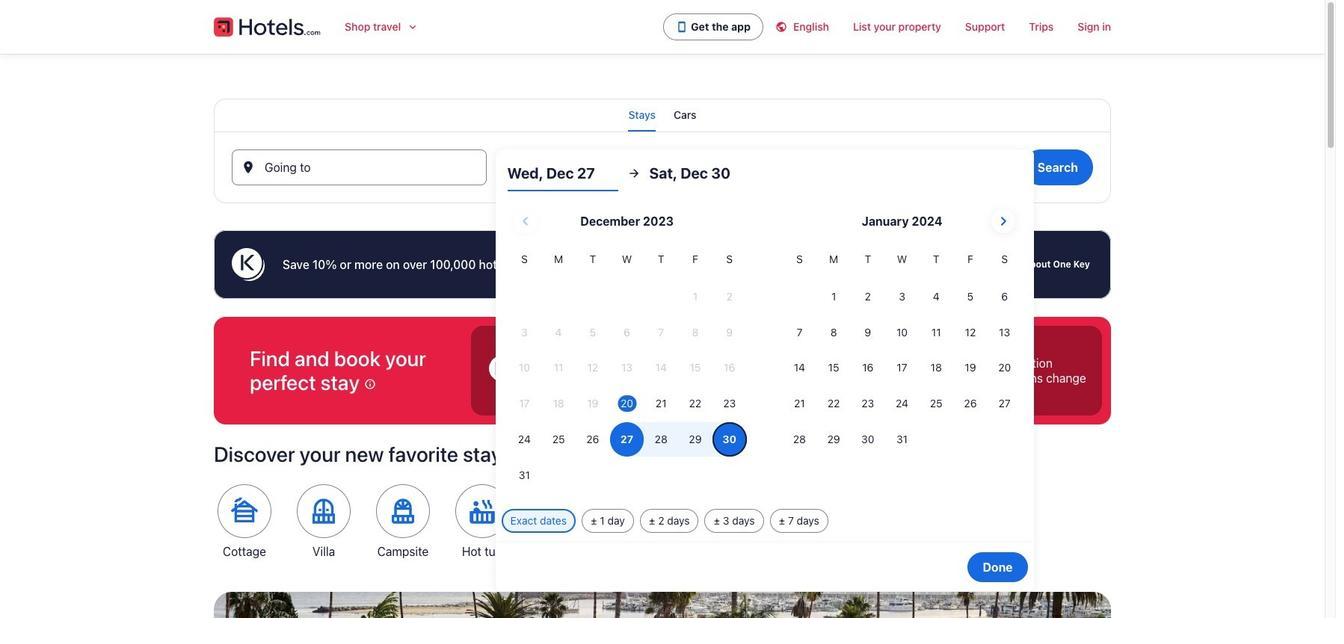 Task type: vqa. For each thing, say whether or not it's contained in the screenshot.
bottommost 6 button
no



Task type: describe. For each thing, give the bounding box(es) containing it.
december 2023 element
[[508, 251, 747, 494]]

january 2024 element
[[783, 251, 1022, 458]]

hotels logo image
[[214, 15, 321, 39]]

today element
[[618, 396, 637, 412]]

1 out of 3 element
[[471, 326, 676, 416]]

download the app button image
[[676, 21, 688, 33]]



Task type: locate. For each thing, give the bounding box(es) containing it.
3 out of 3 element
[[898, 326, 1103, 416]]

next month image
[[995, 212, 1013, 230]]

application
[[508, 203, 1022, 494]]

2 out of 3 element
[[685, 326, 889, 416]]

main content
[[0, 54, 1325, 619]]

previous month image
[[517, 212, 535, 230]]

tab list
[[214, 99, 1111, 132]]

small image
[[776, 21, 794, 33]]

shop travel image
[[407, 21, 419, 33]]

directional image
[[627, 167, 641, 180]]

xsmall image
[[364, 378, 376, 390]]



